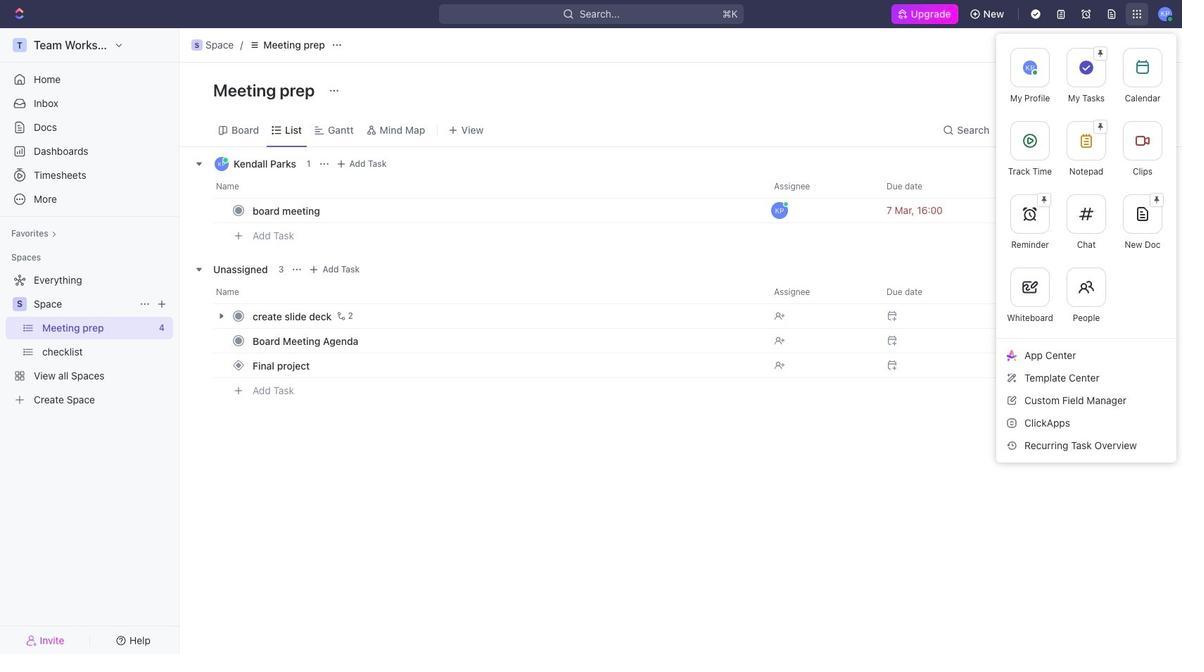 Task type: describe. For each thing, give the bounding box(es) containing it.
0 vertical spatial space, , element
[[191, 39, 203, 51]]

invite user image
[[26, 634, 37, 647]]

sidebar navigation
[[0, 28, 180, 654]]



Task type: vqa. For each thing, say whether or not it's contained in the screenshot.
due
no



Task type: locate. For each thing, give the bounding box(es) containing it.
1 vertical spatial space, , element
[[13, 297, 27, 311]]

1 horizontal spatial space, , element
[[191, 39, 203, 51]]

0 horizontal spatial space, , element
[[13, 297, 27, 311]]

space, , element
[[191, 39, 203, 51], [13, 297, 27, 311]]

space, , element inside the sidebar navigation
[[13, 297, 27, 311]]



